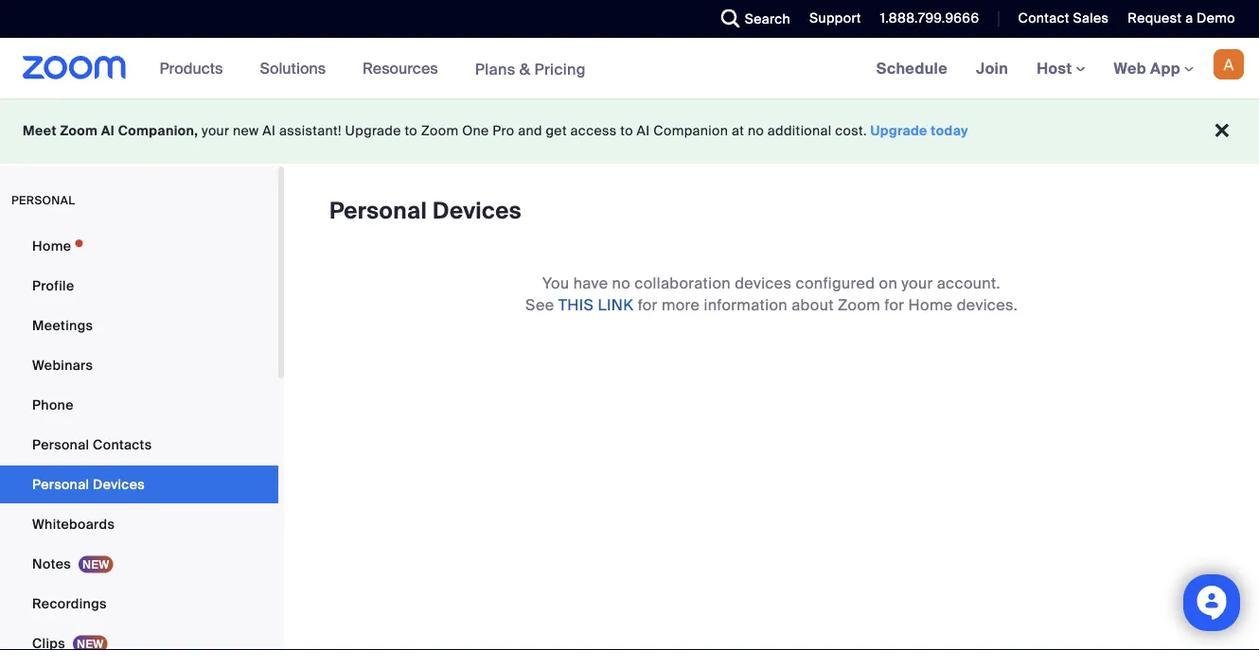 Task type: describe. For each thing, give the bounding box(es) containing it.
a
[[1186, 9, 1194, 27]]

join link
[[963, 38, 1023, 99]]

banner containing products
[[0, 38, 1260, 100]]

request
[[1129, 9, 1183, 27]]

you
[[543, 273, 570, 293]]

home inside personal menu menu
[[32, 237, 71, 255]]

web app
[[1115, 58, 1181, 78]]

profile picture image
[[1214, 49, 1245, 80]]

sales
[[1074, 9, 1110, 27]]

companion,
[[118, 122, 198, 140]]

on
[[880, 273, 898, 293]]

products button
[[160, 38, 232, 99]]

no inside the meet zoom ai companion, footer
[[748, 122, 765, 140]]

resources
[[363, 58, 438, 78]]

additional
[[768, 122, 832, 140]]

0 horizontal spatial zoom
[[60, 122, 98, 140]]

account.
[[938, 273, 1001, 293]]

your inside you have no collaboration devices configured on your account. see this link for more information about zoom for home devices.
[[902, 273, 934, 293]]

support
[[810, 9, 862, 27]]

1.888.799.9666
[[881, 9, 980, 27]]

2 ai from the left
[[263, 122, 276, 140]]

notes
[[32, 556, 71, 573]]

request a demo
[[1129, 9, 1236, 27]]

whiteboards link
[[0, 506, 279, 544]]

profile link
[[0, 267, 279, 305]]

personal menu menu
[[0, 227, 279, 651]]

whiteboards
[[32, 516, 115, 533]]

web
[[1115, 58, 1147, 78]]

recordings
[[32, 595, 107, 613]]

personal devices link
[[0, 466, 279, 504]]

companion
[[654, 122, 729, 140]]

1 ai from the left
[[101, 122, 115, 140]]

1 horizontal spatial zoom
[[421, 122, 459, 140]]

join
[[977, 58, 1009, 78]]

2 for from the left
[[885, 295, 905, 315]]

solutions
[[260, 58, 326, 78]]

configured
[[796, 273, 876, 293]]

webinars
[[32, 357, 93, 374]]

host
[[1037, 58, 1077, 78]]

resources button
[[363, 38, 447, 99]]

new
[[233, 122, 259, 140]]

at
[[732, 122, 745, 140]]

phone link
[[0, 387, 279, 424]]

zoom inside you have no collaboration devices configured on your account. see this link for more information about zoom for home devices.
[[838, 295, 881, 315]]

plans & pricing
[[475, 59, 586, 79]]

meet zoom ai companion, your new ai assistant! upgrade to zoom one pro and get access to ai companion at no additional cost. upgrade today
[[23, 122, 969, 140]]

meetings
[[32, 317, 93, 334]]

devices
[[735, 273, 792, 293]]

profile
[[32, 277, 74, 295]]

no inside you have no collaboration devices configured on your account. see this link for more information about zoom for home devices.
[[613, 273, 631, 293]]



Task type: locate. For each thing, give the bounding box(es) containing it.
home link
[[0, 227, 279, 265]]

cost.
[[836, 122, 868, 140]]

1 horizontal spatial ai
[[263, 122, 276, 140]]

1 vertical spatial personal devices
[[32, 476, 145, 494]]

devices down contacts
[[93, 476, 145, 494]]

search button
[[707, 0, 796, 38]]

personal for personal contacts link
[[32, 436, 89, 454]]

0 horizontal spatial your
[[202, 122, 230, 140]]

meet
[[23, 122, 57, 140]]

schedule
[[877, 58, 948, 78]]

collaboration
[[635, 273, 731, 293]]

about
[[792, 295, 834, 315]]

home up profile
[[32, 237, 71, 255]]

phone
[[32, 396, 74, 414]]

app
[[1151, 58, 1181, 78]]

personal
[[330, 197, 427, 226], [32, 436, 89, 454], [32, 476, 89, 494]]

zoom right meet
[[60, 122, 98, 140]]

home inside you have no collaboration devices configured on your account. see this link for more information about zoom for home devices.
[[909, 295, 953, 315]]

banner
[[0, 38, 1260, 100]]

assistant!
[[279, 122, 342, 140]]

contact sales
[[1019, 9, 1110, 27]]

to right access
[[621, 122, 634, 140]]

1 horizontal spatial no
[[748, 122, 765, 140]]

upgrade today link
[[871, 122, 969, 140]]

0 horizontal spatial ai
[[101, 122, 115, 140]]

products
[[160, 58, 223, 78]]

no
[[748, 122, 765, 140], [613, 273, 631, 293]]

meet zoom ai companion, footer
[[0, 99, 1260, 164]]

to down resources dropdown button in the top left of the page
[[405, 122, 418, 140]]

for down on
[[885, 295, 905, 315]]

contact sales link
[[1005, 0, 1114, 38], [1019, 9, 1110, 27]]

ai
[[101, 122, 115, 140], [263, 122, 276, 140], [637, 122, 650, 140]]

3 ai from the left
[[637, 122, 650, 140]]

schedule link
[[863, 38, 963, 99]]

personal devices down the personal contacts
[[32, 476, 145, 494]]

plans & pricing link
[[475, 59, 586, 79], [475, 59, 586, 79]]

for right link
[[638, 295, 658, 315]]

plans
[[475, 59, 516, 79]]

upgrade right the cost.
[[871, 122, 928, 140]]

home down account.
[[909, 295, 953, 315]]

demo
[[1198, 9, 1236, 27]]

1 vertical spatial home
[[909, 295, 953, 315]]

personal devices inside personal menu menu
[[32, 476, 145, 494]]

0 horizontal spatial devices
[[93, 476, 145, 494]]

today
[[932, 122, 969, 140]]

1 vertical spatial your
[[902, 273, 934, 293]]

personal devices
[[330, 197, 522, 226], [32, 476, 145, 494]]

0 vertical spatial no
[[748, 122, 765, 140]]

your right on
[[902, 273, 934, 293]]

upgrade down 'product information' navigation
[[345, 122, 401, 140]]

access
[[571, 122, 617, 140]]

1 horizontal spatial upgrade
[[871, 122, 928, 140]]

your
[[202, 122, 230, 140], [902, 273, 934, 293]]

webinars link
[[0, 347, 279, 385]]

0 vertical spatial your
[[202, 122, 230, 140]]

personal
[[11, 193, 75, 208]]

personal contacts link
[[0, 426, 279, 464]]

pro
[[493, 122, 515, 140]]

you have no collaboration devices configured on your account. see this link for more information about zoom for home devices.
[[526, 273, 1018, 315]]

contacts
[[93, 436, 152, 454]]

web app button
[[1115, 58, 1195, 78]]

0 horizontal spatial to
[[405, 122, 418, 140]]

personal contacts
[[32, 436, 152, 454]]

0 horizontal spatial upgrade
[[345, 122, 401, 140]]

meetings navigation
[[863, 38, 1260, 100]]

2 horizontal spatial ai
[[637, 122, 650, 140]]

1 for from the left
[[638, 295, 658, 315]]

devices down one
[[433, 197, 522, 226]]

link
[[598, 295, 634, 315]]

ai right new
[[263, 122, 276, 140]]

this
[[559, 295, 594, 315]]

zoom left one
[[421, 122, 459, 140]]

your inside the meet zoom ai companion, footer
[[202, 122, 230, 140]]

2 to from the left
[[621, 122, 634, 140]]

1 horizontal spatial to
[[621, 122, 634, 140]]

recordings link
[[0, 585, 279, 623]]

1 horizontal spatial home
[[909, 295, 953, 315]]

2 vertical spatial personal
[[32, 476, 89, 494]]

0 vertical spatial home
[[32, 237, 71, 255]]

for
[[638, 295, 658, 315], [885, 295, 905, 315]]

solutions button
[[260, 38, 334, 99]]

&
[[520, 59, 531, 79]]

this link link
[[559, 295, 634, 315]]

personal devices down one
[[330, 197, 522, 226]]

notes link
[[0, 546, 279, 584]]

product information navigation
[[146, 38, 601, 100]]

personal for personal devices link
[[32, 476, 89, 494]]

0 horizontal spatial for
[[638, 295, 658, 315]]

ai left 'companion'
[[637, 122, 650, 140]]

have
[[574, 273, 609, 293]]

1 to from the left
[[405, 122, 418, 140]]

pricing
[[535, 59, 586, 79]]

1 horizontal spatial devices
[[433, 197, 522, 226]]

one
[[462, 122, 489, 140]]

to
[[405, 122, 418, 140], [621, 122, 634, 140]]

home
[[32, 237, 71, 255], [909, 295, 953, 315]]

1 vertical spatial devices
[[93, 476, 145, 494]]

1 vertical spatial no
[[613, 273, 631, 293]]

2 upgrade from the left
[[871, 122, 928, 140]]

0 horizontal spatial personal devices
[[32, 476, 145, 494]]

request a demo link
[[1114, 0, 1260, 38], [1129, 9, 1236, 27]]

meetings link
[[0, 307, 279, 345]]

1 vertical spatial personal
[[32, 436, 89, 454]]

1.888.799.9666 button
[[867, 0, 985, 38], [881, 9, 980, 27]]

zoom down the configured
[[838, 295, 881, 315]]

zoom
[[60, 122, 98, 140], [421, 122, 459, 140], [838, 295, 881, 315]]

upgrade
[[345, 122, 401, 140], [871, 122, 928, 140]]

2 horizontal spatial zoom
[[838, 295, 881, 315]]

information
[[704, 295, 788, 315]]

0 vertical spatial personal
[[330, 197, 427, 226]]

devices inside personal menu menu
[[93, 476, 145, 494]]

more
[[662, 295, 700, 315]]

search
[[745, 10, 791, 27]]

1 horizontal spatial personal devices
[[330, 197, 522, 226]]

no right at
[[748, 122, 765, 140]]

1 horizontal spatial your
[[902, 273, 934, 293]]

support link
[[796, 0, 867, 38], [810, 9, 862, 27]]

and
[[518, 122, 543, 140]]

ai left companion,
[[101, 122, 115, 140]]

your left new
[[202, 122, 230, 140]]

1 horizontal spatial for
[[885, 295, 905, 315]]

zoom logo image
[[23, 56, 127, 80]]

see
[[526, 295, 555, 315]]

0 vertical spatial devices
[[433, 197, 522, 226]]

no up link
[[613, 273, 631, 293]]

devices.
[[957, 295, 1018, 315]]

1 upgrade from the left
[[345, 122, 401, 140]]

contact
[[1019, 9, 1070, 27]]

host button
[[1037, 58, 1086, 78]]

0 horizontal spatial home
[[32, 237, 71, 255]]

0 horizontal spatial no
[[613, 273, 631, 293]]

devices
[[433, 197, 522, 226], [93, 476, 145, 494]]

0 vertical spatial personal devices
[[330, 197, 522, 226]]

get
[[546, 122, 567, 140]]



Task type: vqa. For each thing, say whether or not it's contained in the screenshot.
Email Address text field
no



